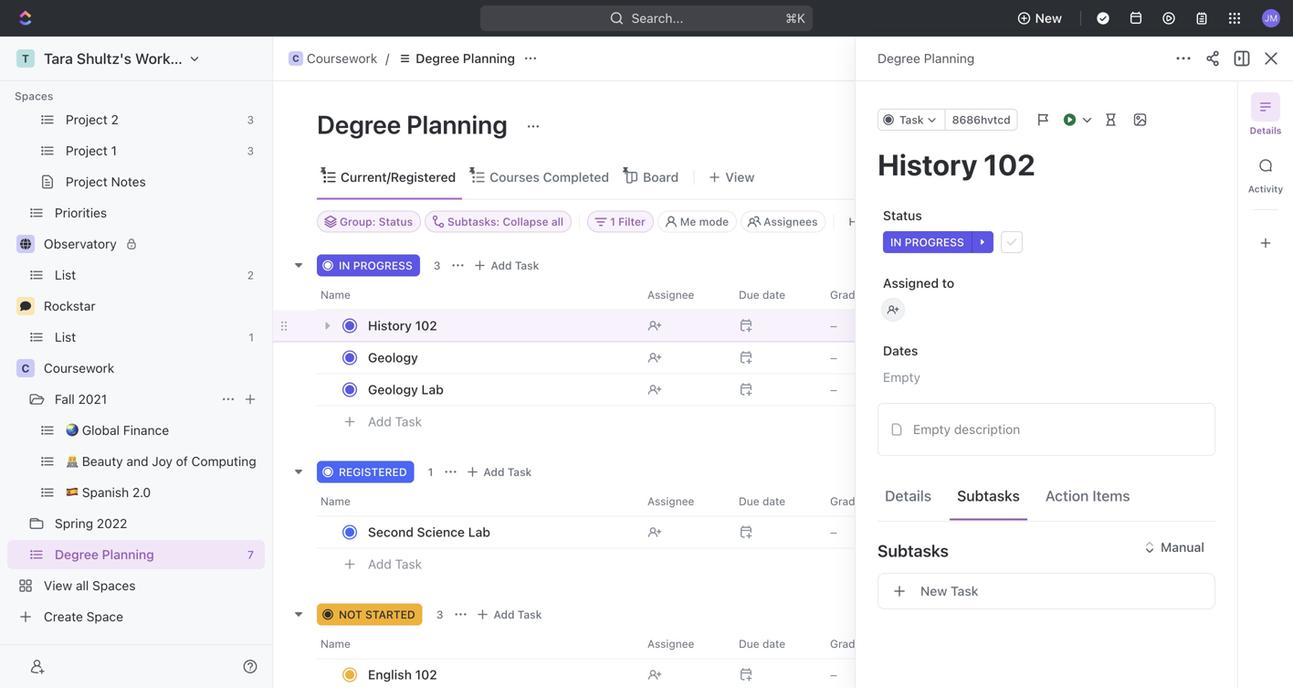 Task type: vqa. For each thing, say whether or not it's contained in the screenshot.
Fall
yes



Task type: describe. For each thing, give the bounding box(es) containing it.
activity
[[1249, 184, 1284, 194]]

planning inside sidebar navigation
[[102, 547, 154, 562]]

view all spaces link
[[7, 571, 261, 600]]

1 grade button from the top
[[820, 280, 911, 309]]

1 date from the top
[[763, 288, 786, 301]]

observatory
[[44, 236, 117, 251]]

current/registered link
[[337, 164, 456, 190]]

english 102 link
[[364, 662, 633, 688]]

due date button for english 102
[[728, 629, 820, 658]]

task down second
[[395, 557, 422, 572]]

space
[[87, 609, 123, 624]]

1 name button from the top
[[317, 280, 637, 309]]

1 due date button from the top
[[728, 280, 820, 309]]

courses completed link
[[486, 164, 610, 190]]

empty for empty description
[[914, 422, 951, 437]]

action items button
[[1039, 479, 1138, 512]]

new task
[[921, 583, 979, 598]]

filter
[[619, 215, 646, 228]]

empty description
[[914, 422, 1021, 437]]

group: status
[[340, 215, 413, 228]]

7
[[248, 548, 254, 561]]

collapse
[[503, 215, 549, 228]]

2 name from the top
[[321, 495, 351, 508]]

details inside button
[[885, 487, 932, 504]]

task sidebar navigation tab list
[[1246, 92, 1287, 258]]

coursework link
[[44, 354, 261, 383]]

mode
[[700, 215, 729, 228]]

and
[[127, 454, 148, 469]]

view for view all spaces
[[44, 578, 72, 593]]

grade button for second science lab
[[820, 487, 911, 516]]

tara
[[44, 50, 73, 67]]

search
[[989, 169, 1031, 185]]

add task button down second
[[360, 553, 430, 575]]

degree up current/registered link
[[317, 109, 401, 139]]

details inside task sidebar navigation tab list
[[1251, 125, 1282, 136]]

– for lab
[[831, 382, 838, 397]]

fall 2021 link
[[55, 385, 214, 414]]

2021
[[78, 392, 107, 407]]

view button
[[702, 156, 761, 199]]

list for 2
[[55, 267, 76, 282]]

2022
[[97, 516, 127, 531]]

1 vertical spatial in
[[339, 259, 350, 272]]

beauty
[[82, 454, 123, 469]]

add for in progress
[[491, 259, 512, 272]]

in inside dropdown button
[[891, 236, 902, 249]]

second science lab
[[368, 524, 491, 540]]

assignees
[[764, 215, 818, 228]]

/
[[386, 51, 390, 66]]

project 1 link
[[66, 136, 240, 165]]

project 1
[[66, 143, 117, 158]]

due date button for second science lab
[[728, 487, 820, 516]]

courses
[[490, 169, 540, 185]]

view all spaces
[[44, 578, 136, 593]]

not
[[339, 608, 363, 621]]

project notes link
[[66, 167, 261, 196]]

⌘k
[[786, 11, 806, 26]]

fall 2021
[[55, 392, 107, 407]]

assigned to
[[884, 275, 955, 291]]

new button
[[1010, 4, 1074, 33]]

priorities
[[55, 205, 107, 220]]

task down the collapse on the left of page
[[515, 259, 539, 272]]

automations
[[1137, 51, 1213, 66]]

c coursework /
[[293, 51, 390, 66]]

geology for geology
[[368, 350, 418, 365]]

me mode button
[[658, 211, 738, 233]]

degree planning right /
[[416, 51, 515, 66]]

project for project 1
[[66, 143, 108, 158]]

subtasks: collapse all
[[448, 215, 564, 228]]

science
[[417, 524, 465, 540]]

comment image
[[20, 301, 31, 312]]

global
[[82, 423, 120, 438]]

assignees button
[[741, 211, 826, 233]]

c for c coursework /
[[293, 53, 299, 64]]

rockstar link
[[44, 291, 261, 321]]

project 2
[[66, 112, 119, 127]]

grade button for english 102
[[820, 629, 911, 658]]

subtasks button
[[878, 529, 1216, 573]]

subtasks for subtasks button
[[958, 487, 1020, 504]]

not started
[[339, 608, 416, 621]]

🌏
[[66, 423, 79, 438]]

finance
[[123, 423, 169, 438]]

2 – from the top
[[831, 350, 838, 365]]

board link
[[640, 164, 679, 190]]

add task for registered
[[484, 466, 532, 478]]

2 horizontal spatial degree planning link
[[878, 51, 975, 66]]

grade for english 102
[[831, 637, 862, 650]]

progress inside dropdown button
[[905, 236, 965, 249]]

degree planning inside sidebar navigation
[[55, 547, 154, 562]]

1 assignee button from the top
[[637, 280, 728, 309]]

automations button
[[1128, 45, 1223, 72]]

add down geology lab
[[368, 414, 392, 429]]

3 name from the top
[[321, 637, 351, 650]]

👨‍💻 beauty and joy of computing
[[66, 454, 256, 469]]

1 horizontal spatial 2
[[247, 269, 254, 281]]

list link for 2
[[55, 260, 240, 290]]

1 – button from the top
[[820, 309, 911, 342]]

add task for in progress
[[491, 259, 539, 272]]

board
[[643, 169, 679, 185]]

1 vertical spatial lab
[[468, 524, 491, 540]]

1 grade from the top
[[831, 288, 862, 301]]

details button
[[878, 479, 939, 512]]

subtasks:
[[448, 215, 500, 228]]

project notes
[[66, 174, 146, 189]]

3 name button from the top
[[317, 629, 637, 658]]

in progress button
[[878, 226, 1216, 259]]

empty button
[[878, 361, 1216, 394]]

geology lab link
[[364, 376, 633, 403]]

projects
[[55, 81, 103, 96]]

project for project notes
[[66, 174, 108, 189]]

0 vertical spatial coursework, , element
[[289, 51, 303, 66]]

🇪🇸 spanish 2.0
[[66, 485, 151, 500]]

– for science
[[831, 524, 838, 540]]

project 2 link
[[66, 105, 240, 134]]

assigned
[[884, 275, 939, 291]]

1 assignee from the top
[[648, 288, 695, 301]]

task up english 102 link
[[518, 608, 542, 621]]

– for 102
[[831, 667, 838, 682]]

items
[[1093, 487, 1131, 504]]

🌏 global finance link
[[66, 416, 261, 445]]

👨‍💻 beauty and joy of computing link
[[66, 447, 261, 476]]

create space
[[44, 609, 123, 624]]

due date for second science lab
[[739, 495, 786, 508]]

1 – from the top
[[831, 318, 838, 333]]

shultz's
[[77, 50, 132, 67]]

– button for lab
[[820, 373, 911, 406]]

🌏 global finance
[[66, 423, 169, 438]]

– button for 102
[[820, 658, 911, 688]]

task inside dropdown button
[[900, 113, 924, 126]]

0 horizontal spatial lab
[[422, 382, 444, 397]]

tara shultz's workspace
[[44, 50, 211, 67]]

Search tasks... text field
[[1066, 208, 1249, 235]]

subtasks button
[[950, 479, 1028, 512]]

dates
[[884, 343, 919, 358]]

observatory link
[[44, 229, 261, 259]]



Task type: locate. For each thing, give the bounding box(es) containing it.
102 for english 102
[[415, 667, 437, 682]]

add for registered
[[484, 466, 505, 478]]

1 list from the top
[[55, 267, 76, 282]]

rockstar
[[44, 298, 96, 313]]

1 vertical spatial 2
[[247, 269, 254, 281]]

2 vertical spatial grade
[[831, 637, 862, 650]]

task down geology lab
[[395, 414, 422, 429]]

view inside the view all spaces link
[[44, 578, 72, 593]]

0 horizontal spatial 2
[[111, 112, 119, 127]]

1 vertical spatial c
[[22, 362, 30, 375]]

tree containing projects
[[7, 0, 265, 631]]

jm
[[1265, 13, 1278, 23]]

spaces inside tree
[[92, 578, 136, 593]]

globe image
[[20, 238, 31, 249]]

project down project 2
[[66, 143, 108, 158]]

subtasks up new task
[[878, 541, 949, 561]]

date for english 102
[[763, 637, 786, 650]]

coursework left /
[[307, 51, 378, 66]]

0 vertical spatial all
[[552, 215, 564, 228]]

all right the collapse on the left of page
[[552, 215, 564, 228]]

1 vertical spatial coursework, , element
[[16, 359, 35, 377]]

degree planning link up the task dropdown button
[[878, 51, 975, 66]]

2 vertical spatial project
[[66, 174, 108, 189]]

task down subtasks dropdown button
[[951, 583, 979, 598]]

grade
[[831, 288, 862, 301], [831, 495, 862, 508], [831, 637, 862, 650]]

project inside 'link'
[[66, 174, 108, 189]]

task up second science lab link
[[508, 466, 532, 478]]

name down 'not'
[[321, 637, 351, 650]]

spring
[[55, 516, 93, 531]]

grade for second science lab
[[831, 495, 862, 508]]

manual
[[1161, 540, 1205, 555]]

assignee button
[[637, 280, 728, 309], [637, 487, 728, 516], [637, 629, 728, 658]]

details up activity
[[1251, 125, 1282, 136]]

in progress up assigned to
[[891, 236, 965, 249]]

progress up to
[[905, 236, 965, 249]]

all up create space
[[76, 578, 89, 593]]

name down group:
[[321, 288, 351, 301]]

2 due date button from the top
[[728, 487, 820, 516]]

fall
[[55, 392, 75, 407]]

tara shultz's workspace, , element
[[16, 49, 35, 68]]

geology link
[[364, 344, 633, 371]]

3 grade button from the top
[[820, 629, 911, 658]]

status right hide on the right top of the page
[[884, 208, 923, 223]]

1 vertical spatial geology
[[368, 382, 418, 397]]

0 horizontal spatial new
[[921, 583, 948, 598]]

1 project from the top
[[66, 112, 108, 127]]

new for new task
[[921, 583, 948, 598]]

add task down geology lab
[[368, 414, 422, 429]]

2 vertical spatial due date
[[739, 637, 786, 650]]

0 horizontal spatial details
[[885, 487, 932, 504]]

project down project 1
[[66, 174, 108, 189]]

progress down the group: status
[[353, 259, 413, 272]]

1 vertical spatial due date
[[739, 495, 786, 508]]

2 vertical spatial name button
[[317, 629, 637, 658]]

0 vertical spatial list link
[[55, 260, 240, 290]]

102 right 'history'
[[415, 318, 437, 333]]

1 vertical spatial grade
[[831, 495, 862, 508]]

3 assignee from the top
[[648, 637, 695, 650]]

coursework, , element
[[289, 51, 303, 66], [16, 359, 35, 377]]

1 vertical spatial subtasks
[[878, 541, 949, 561]]

1 vertical spatial date
[[763, 495, 786, 508]]

0 vertical spatial progress
[[905, 236, 965, 249]]

degree
[[416, 51, 460, 66], [878, 51, 921, 66], [317, 109, 401, 139], [55, 547, 99, 562]]

add task
[[491, 259, 539, 272], [368, 414, 422, 429], [484, 466, 532, 478], [368, 557, 422, 572], [494, 608, 542, 621]]

3 due from the top
[[739, 637, 760, 650]]

0 vertical spatial view
[[726, 169, 755, 185]]

2.0
[[132, 485, 151, 500]]

list up "rockstar"
[[55, 267, 76, 282]]

to
[[943, 275, 955, 291]]

assignee button for english 102
[[637, 629, 728, 658]]

add task down second
[[368, 557, 422, 572]]

3 – button from the top
[[820, 373, 911, 406]]

subtasks inside dropdown button
[[878, 541, 949, 561]]

2 list from the top
[[55, 329, 76, 344]]

new inside button
[[921, 583, 948, 598]]

in progress inside dropdown button
[[891, 236, 965, 249]]

5 – button from the top
[[820, 658, 911, 688]]

tree inside sidebar navigation
[[7, 0, 265, 631]]

task button
[[878, 109, 946, 131]]

2 geology from the top
[[368, 382, 418, 397]]

tree
[[7, 0, 265, 631]]

spaces down "t"
[[15, 90, 53, 102]]

manual button
[[1136, 533, 1216, 562], [1136, 533, 1216, 562]]

0 horizontal spatial in progress
[[339, 259, 413, 272]]

new for new
[[1036, 11, 1063, 26]]

1 geology from the top
[[368, 350, 418, 365]]

all
[[552, 215, 564, 228], [76, 578, 89, 593]]

1 vertical spatial assignee button
[[637, 487, 728, 516]]

task
[[900, 113, 924, 126], [515, 259, 539, 272], [395, 414, 422, 429], [508, 466, 532, 478], [395, 557, 422, 572], [951, 583, 979, 598], [518, 608, 542, 621]]

add task up english 102 link
[[494, 608, 542, 621]]

1 horizontal spatial new
[[1036, 11, 1063, 26]]

lab right "science"
[[468, 524, 491, 540]]

0 horizontal spatial progress
[[353, 259, 413, 272]]

degree planning link right /
[[393, 48, 520, 69]]

1 vertical spatial assignee
[[648, 495, 695, 508]]

– button
[[820, 309, 911, 342], [820, 341, 911, 374], [820, 373, 911, 406], [820, 516, 911, 549], [820, 658, 911, 688]]

3 project from the top
[[66, 174, 108, 189]]

degree inside sidebar navigation
[[55, 547, 99, 562]]

2 vertical spatial name
[[321, 637, 351, 650]]

new inside button
[[1036, 11, 1063, 26]]

1 list link from the top
[[55, 260, 240, 290]]

102
[[415, 318, 437, 333], [415, 667, 437, 682]]

t
[[22, 52, 29, 65]]

1 vertical spatial project
[[66, 143, 108, 158]]

me mode
[[681, 215, 729, 228]]

0 vertical spatial in progress
[[891, 236, 965, 249]]

name button up second science lab link
[[317, 487, 637, 516]]

started
[[365, 608, 416, 621]]

spanish
[[82, 485, 129, 500]]

1 horizontal spatial degree planning link
[[393, 48, 520, 69]]

1 vertical spatial 102
[[415, 667, 437, 682]]

0 vertical spatial 2
[[111, 112, 119, 127]]

geology for geology lab
[[368, 382, 418, 397]]

102 for history 102
[[415, 318, 437, 333]]

degree planning link down spring 2022 link on the bottom left of the page
[[55, 540, 240, 569]]

0 vertical spatial c
[[293, 53, 299, 64]]

workspace
[[135, 50, 211, 67]]

empty description button
[[884, 415, 1210, 444]]

1 vertical spatial list link
[[55, 323, 242, 352]]

in down group:
[[339, 259, 350, 272]]

0 vertical spatial spaces
[[15, 90, 53, 102]]

assignee
[[648, 288, 695, 301], [648, 495, 695, 508], [648, 637, 695, 650]]

coursework
[[307, 51, 378, 66], [44, 360, 114, 376]]

add down subtasks: collapse all
[[491, 259, 512, 272]]

geology lab
[[368, 382, 444, 397]]

assignee for english 102
[[648, 637, 695, 650]]

view button
[[702, 164, 761, 190]]

spring 2022
[[55, 516, 127, 531]]

name down registered
[[321, 495, 351, 508]]

1 horizontal spatial coursework, , element
[[289, 51, 303, 66]]

0 vertical spatial in
[[891, 236, 902, 249]]

task inside button
[[951, 583, 979, 598]]

details left subtasks button
[[885, 487, 932, 504]]

project up project 1
[[66, 112, 108, 127]]

2 assignee from the top
[[648, 495, 695, 508]]

coursework up fall 2021
[[44, 360, 114, 376]]

english
[[368, 667, 412, 682]]

0 horizontal spatial spaces
[[15, 90, 53, 102]]

102 inside "link"
[[415, 318, 437, 333]]

history
[[368, 318, 412, 333]]

0 vertical spatial due
[[739, 288, 760, 301]]

0 horizontal spatial status
[[379, 215, 413, 228]]

1 vertical spatial due date button
[[728, 487, 820, 516]]

1 vertical spatial spaces
[[92, 578, 136, 593]]

list link for 1
[[55, 323, 242, 352]]

c for c
[[22, 362, 30, 375]]

1 vertical spatial view
[[44, 578, 72, 593]]

add task button down geology lab
[[360, 411, 430, 433]]

subtasks inside button
[[958, 487, 1020, 504]]

add up second science lab link
[[484, 466, 505, 478]]

1 due from the top
[[739, 288, 760, 301]]

degree planning
[[416, 51, 515, 66], [878, 51, 975, 66], [317, 109, 513, 139], [55, 547, 154, 562]]

degree planning up the task dropdown button
[[878, 51, 975, 66]]

2 vertical spatial grade button
[[820, 629, 911, 658]]

1 vertical spatial due
[[739, 495, 760, 508]]

computing
[[191, 454, 256, 469]]

1 vertical spatial empty
[[914, 422, 951, 437]]

due date button
[[728, 280, 820, 309], [728, 487, 820, 516], [728, 629, 820, 658]]

1 name from the top
[[321, 288, 351, 301]]

0 vertical spatial empty
[[884, 370, 921, 385]]

Edit task name text field
[[878, 147, 1216, 182]]

of
[[176, 454, 188, 469]]

spaces up "space"
[[92, 578, 136, 593]]

1 vertical spatial name button
[[317, 487, 637, 516]]

c inside c coursework /
[[293, 53, 299, 64]]

degree down spring
[[55, 547, 99, 562]]

due for english 102
[[739, 637, 760, 650]]

due for second science lab
[[739, 495, 760, 508]]

1 filter button
[[588, 211, 654, 233]]

hide
[[849, 215, 874, 228]]

–
[[831, 318, 838, 333], [831, 350, 838, 365], [831, 382, 838, 397], [831, 524, 838, 540], [831, 667, 838, 682]]

0 vertical spatial subtasks
[[958, 487, 1020, 504]]

empty inside button
[[914, 422, 951, 437]]

c inside tree
[[22, 362, 30, 375]]

0 vertical spatial assignee button
[[637, 280, 728, 309]]

3 date from the top
[[763, 637, 786, 650]]

list link
[[55, 260, 240, 290], [55, 323, 242, 352]]

me
[[681, 215, 697, 228]]

3 – from the top
[[831, 382, 838, 397]]

0 vertical spatial name button
[[317, 280, 637, 309]]

english 102
[[368, 667, 437, 682]]

0 horizontal spatial degree planning link
[[55, 540, 240, 569]]

status
[[884, 208, 923, 223], [379, 215, 413, 228]]

in progress down the group: status
[[339, 259, 413, 272]]

0 vertical spatial geology
[[368, 350, 418, 365]]

0 horizontal spatial subtasks
[[878, 541, 949, 561]]

list for 1
[[55, 329, 76, 344]]

3 due date button from the top
[[728, 629, 820, 658]]

add task up second science lab link
[[484, 466, 532, 478]]

0 vertical spatial lab
[[422, 382, 444, 397]]

102 right "english"
[[415, 667, 437, 682]]

degree planning down '2022'
[[55, 547, 154, 562]]

second science lab link
[[364, 519, 633, 545]]

view up the create
[[44, 578, 72, 593]]

degree up the task dropdown button
[[878, 51, 921, 66]]

add task button up second science lab link
[[462, 461, 539, 483]]

3 grade from the top
[[831, 637, 862, 650]]

empty inside dropdown button
[[884, 370, 921, 385]]

grade button
[[820, 280, 911, 309], [820, 487, 911, 516], [820, 629, 911, 658]]

0 vertical spatial due date
[[739, 288, 786, 301]]

list down "rockstar"
[[55, 329, 76, 344]]

add task down subtasks: collapse all
[[491, 259, 539, 272]]

1 horizontal spatial subtasks
[[958, 487, 1020, 504]]

subtasks for subtasks dropdown button
[[878, 541, 949, 561]]

1 horizontal spatial status
[[884, 208, 923, 223]]

in up assigned
[[891, 236, 902, 249]]

2 grade button from the top
[[820, 487, 911, 516]]

1 horizontal spatial in progress
[[891, 236, 965, 249]]

due date for english 102
[[739, 637, 786, 650]]

all inside the view all spaces link
[[76, 578, 89, 593]]

0 vertical spatial list
[[55, 267, 76, 282]]

c
[[293, 53, 299, 64], [22, 362, 30, 375]]

1 vertical spatial list
[[55, 329, 76, 344]]

completed
[[543, 169, 610, 185]]

2 list link from the top
[[55, 323, 242, 352]]

0 vertical spatial assignee
[[648, 288, 695, 301]]

spring 2022 link
[[55, 509, 261, 538]]

2 assignee button from the top
[[637, 487, 728, 516]]

new
[[1036, 11, 1063, 26], [921, 583, 948, 598]]

1 horizontal spatial c
[[293, 53, 299, 64]]

search button
[[965, 164, 1037, 190]]

1 horizontal spatial spaces
[[92, 578, 136, 593]]

1 horizontal spatial all
[[552, 215, 564, 228]]

1 vertical spatial all
[[76, 578, 89, 593]]

2 – button from the top
[[820, 341, 911, 374]]

1 horizontal spatial coursework
[[307, 51, 378, 66]]

add for not started
[[494, 608, 515, 621]]

jm button
[[1257, 4, 1287, 33]]

1 horizontal spatial progress
[[905, 236, 965, 249]]

assignee for second science lab
[[648, 495, 695, 508]]

2 grade from the top
[[831, 495, 862, 508]]

degree planning up current/registered
[[317, 109, 513, 139]]

add task button for in progress
[[469, 254, 547, 276]]

4 – button from the top
[[820, 516, 911, 549]]

assignee button for second science lab
[[637, 487, 728, 516]]

1
[[111, 143, 117, 158], [610, 215, 616, 228], [249, 331, 254, 344], [428, 466, 433, 478]]

0 horizontal spatial all
[[76, 578, 89, 593]]

due
[[739, 288, 760, 301], [739, 495, 760, 508], [739, 637, 760, 650]]

coursework inside tree
[[44, 360, 114, 376]]

action items
[[1046, 487, 1131, 504]]

empty left description
[[914, 422, 951, 437]]

new task button
[[878, 573, 1216, 609]]

degree planning link
[[393, 48, 520, 69], [878, 51, 975, 66], [55, 540, 240, 569]]

history 102
[[368, 318, 437, 333]]

2 project from the top
[[66, 143, 108, 158]]

1 102 from the top
[[415, 318, 437, 333]]

0 vertical spatial date
[[763, 288, 786, 301]]

0 horizontal spatial view
[[44, 578, 72, 593]]

date for second science lab
[[763, 495, 786, 508]]

1 vertical spatial name
[[321, 495, 351, 508]]

1 vertical spatial new
[[921, 583, 948, 598]]

0 horizontal spatial coursework, , element
[[16, 359, 35, 377]]

geology
[[368, 350, 418, 365], [368, 382, 418, 397]]

0 vertical spatial due date button
[[728, 280, 820, 309]]

add task for not started
[[494, 608, 542, 621]]

second
[[368, 524, 414, 540]]

search...
[[632, 11, 684, 26]]

2 102 from the top
[[415, 667, 437, 682]]

planning
[[463, 51, 515, 66], [924, 51, 975, 66], [407, 109, 508, 139], [102, 547, 154, 562]]

project for project 2
[[66, 112, 108, 127]]

3 due date from the top
[[739, 637, 786, 650]]

action
[[1046, 487, 1089, 504]]

1 horizontal spatial details
[[1251, 125, 1282, 136]]

0 vertical spatial coursework
[[307, 51, 378, 66]]

1 horizontal spatial in
[[891, 236, 902, 249]]

view for view
[[726, 169, 755, 185]]

8686hvtcd button
[[945, 109, 1018, 131]]

subtasks down description
[[958, 487, 1020, 504]]

2 due date from the top
[[739, 495, 786, 508]]

1 vertical spatial in progress
[[339, 259, 413, 272]]

degree right /
[[416, 51, 460, 66]]

0 vertical spatial project
[[66, 112, 108, 127]]

2
[[111, 112, 119, 127], [247, 269, 254, 281]]

add task button down subtasks: collapse all
[[469, 254, 547, 276]]

add up english 102 link
[[494, 608, 515, 621]]

list link up rockstar link
[[55, 260, 240, 290]]

create
[[44, 609, 83, 624]]

spaces
[[15, 90, 53, 102], [92, 578, 136, 593]]

1 vertical spatial coursework
[[44, 360, 114, 376]]

1 vertical spatial grade button
[[820, 487, 911, 516]]

0 horizontal spatial coursework
[[44, 360, 114, 376]]

2 name button from the top
[[317, 487, 637, 516]]

3 assignee button from the top
[[637, 629, 728, 658]]

2 vertical spatial assignee
[[648, 637, 695, 650]]

2 date from the top
[[763, 495, 786, 508]]

empty for empty
[[884, 370, 921, 385]]

0 vertical spatial 102
[[415, 318, 437, 333]]

view inside view button
[[726, 169, 755, 185]]

empty down dates
[[884, 370, 921, 385]]

notes
[[111, 174, 146, 189]]

– button for science
[[820, 516, 911, 549]]

1 due date from the top
[[739, 288, 786, 301]]

group:
[[340, 215, 376, 228]]

4 – from the top
[[831, 524, 838, 540]]

view up mode
[[726, 169, 755, 185]]

1 inside "dropdown button"
[[610, 215, 616, 228]]

projects link
[[55, 74, 214, 103]]

details
[[1251, 125, 1282, 136], [885, 487, 932, 504]]

registered
[[339, 466, 407, 478]]

2 vertical spatial due
[[739, 637, 760, 650]]

0 vertical spatial name
[[321, 288, 351, 301]]

🇪🇸
[[66, 485, 79, 500]]

add task button for not started
[[472, 604, 549, 625]]

0 vertical spatial grade button
[[820, 280, 911, 309]]

description
[[955, 422, 1021, 437]]

1 horizontal spatial lab
[[468, 524, 491, 540]]

sidebar navigation
[[0, 0, 277, 688]]

1 vertical spatial progress
[[353, 259, 413, 272]]

list link down rockstar link
[[55, 323, 242, 352]]

lab down history 102
[[422, 382, 444, 397]]

add down second
[[368, 557, 392, 572]]

add task button up english 102 link
[[472, 604, 549, 625]]

name button up english 102 link
[[317, 629, 637, 658]]

2 vertical spatial due date button
[[728, 629, 820, 658]]

5 – from the top
[[831, 667, 838, 682]]

2 due from the top
[[739, 495, 760, 508]]

0 horizontal spatial in
[[339, 259, 350, 272]]

0 horizontal spatial c
[[22, 362, 30, 375]]

status right group:
[[379, 215, 413, 228]]

1 vertical spatial details
[[885, 487, 932, 504]]

task left 8686hvtcd
[[900, 113, 924, 126]]

name button up the history 102 "link"
[[317, 280, 637, 309]]

0 vertical spatial new
[[1036, 11, 1063, 26]]

add task button for registered
[[462, 461, 539, 483]]

1 horizontal spatial view
[[726, 169, 755, 185]]



